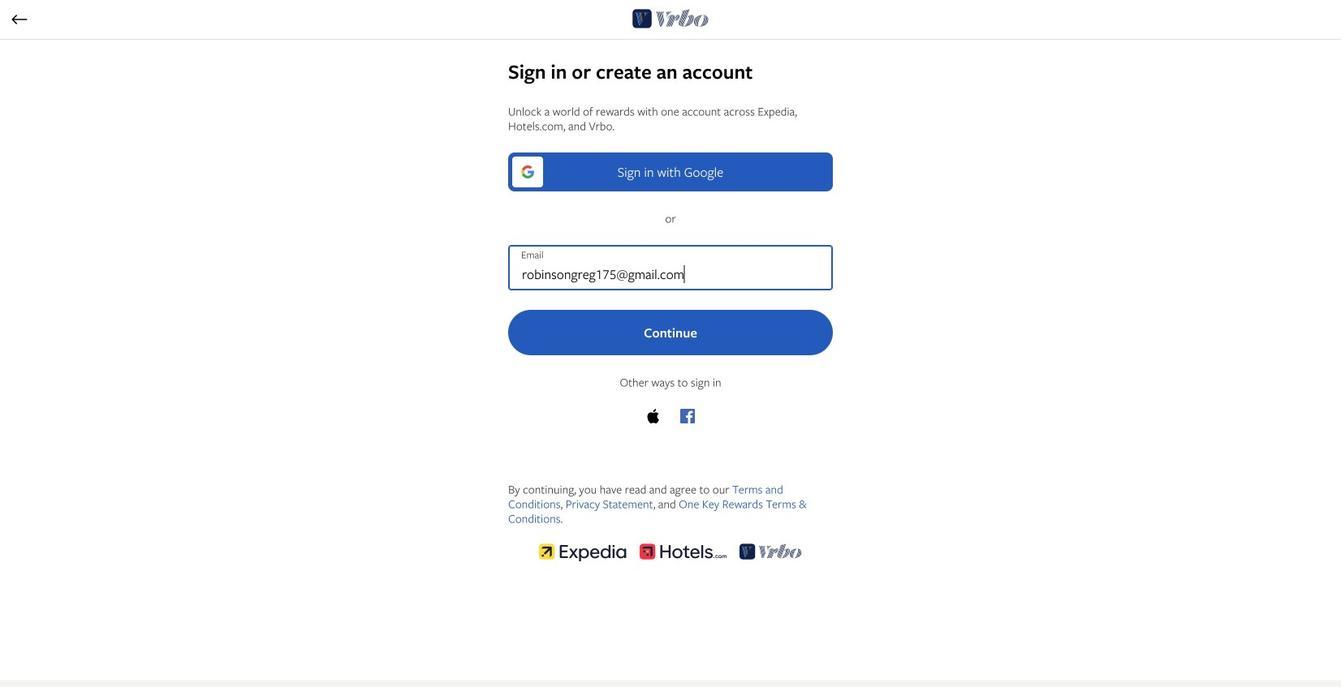 Task type: locate. For each thing, give the bounding box(es) containing it.
go back image
[[12, 15, 27, 24]]

facebook image
[[681, 409, 695, 424]]

None email field
[[508, 245, 833, 291]]

apple image
[[646, 409, 661, 424]]

vrbo image
[[633, 6, 709, 31]]

go back image
[[10, 10, 29, 29]]



Task type: vqa. For each thing, say whether or not it's contained in the screenshot.
DID
no



